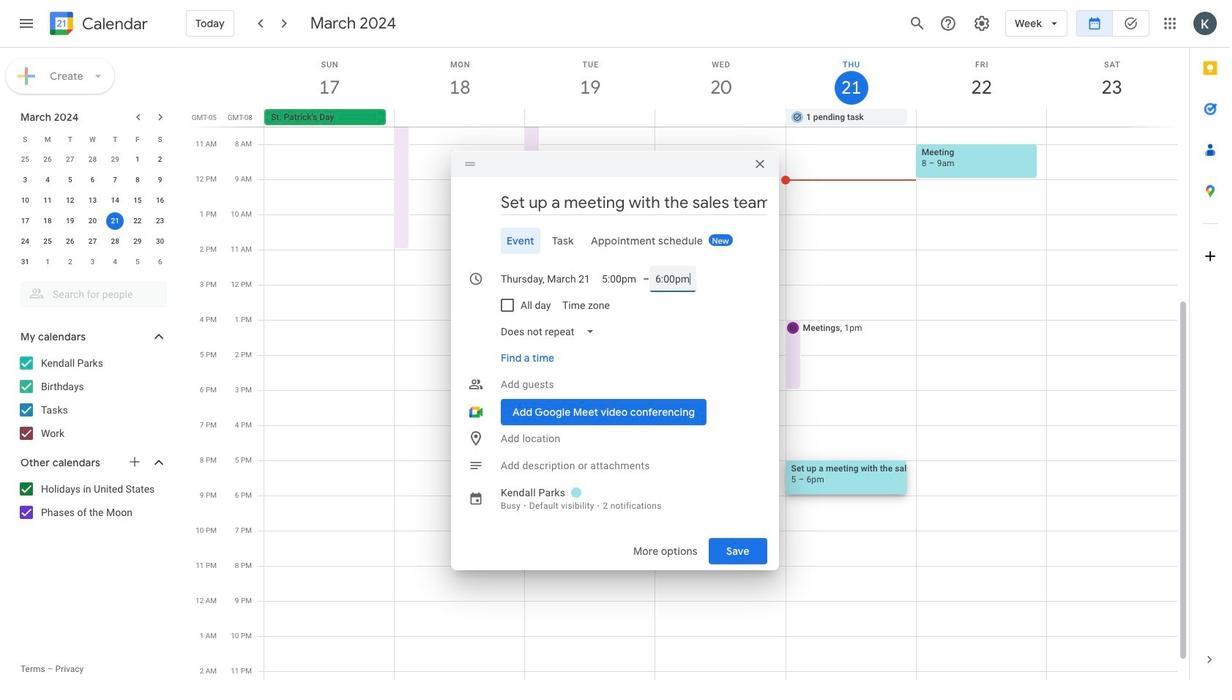 Task type: locate. For each thing, give the bounding box(es) containing it.
1 element
[[129, 151, 146, 169]]

6 element
[[84, 171, 101, 189]]

0 horizontal spatial tab list
[[463, 228, 768, 254]]

tab list
[[1191, 48, 1231, 640], [463, 228, 768, 254]]

february 27 element
[[61, 151, 79, 169]]

settings menu image
[[974, 15, 991, 32]]

8 element
[[129, 171, 146, 189]]

row group
[[14, 149, 171, 273]]

row
[[258, 109, 1190, 127], [14, 129, 171, 149], [14, 149, 171, 170], [14, 170, 171, 190], [14, 190, 171, 211], [14, 211, 171, 232], [14, 232, 171, 252], [14, 252, 171, 273]]

28 element
[[106, 233, 124, 251]]

april 1 element
[[39, 253, 56, 271]]

april 3 element
[[84, 253, 101, 271]]

my calendars list
[[3, 352, 182, 445]]

23 element
[[151, 212, 169, 230]]

february 25 element
[[16, 151, 34, 169]]

calendar element
[[47, 9, 148, 41]]

february 29 element
[[106, 151, 124, 169]]

3 element
[[16, 171, 34, 189]]

heading
[[79, 15, 148, 33]]

other calendars list
[[3, 478, 182, 525]]

14 element
[[106, 192, 124, 210]]

27 element
[[84, 233, 101, 251]]

april 5 element
[[129, 253, 146, 271]]

19 element
[[61, 212, 79, 230]]

april 4 element
[[106, 253, 124, 271]]

Start date text field
[[501, 266, 591, 292]]

None field
[[495, 319, 607, 345]]

15 element
[[129, 192, 146, 210]]

april 2 element
[[61, 253, 79, 271]]

24 element
[[16, 233, 34, 251]]

Search for people text field
[[29, 281, 158, 308]]

31 element
[[16, 253, 34, 271]]

add other calendars image
[[127, 455, 142, 470]]

16 element
[[151, 192, 169, 210]]

cell
[[395, 109, 525, 127], [525, 109, 656, 127], [656, 109, 786, 127], [917, 109, 1047, 127], [1047, 109, 1177, 127], [104, 211, 126, 232]]

heading inside calendar element
[[79, 15, 148, 33]]

12 element
[[61, 192, 79, 210]]

None search field
[[0, 275, 182, 308]]

1 horizontal spatial tab list
[[1191, 48, 1231, 640]]

grid
[[188, 48, 1190, 681]]



Task type: vqa. For each thing, say whether or not it's contained in the screenshot.
THE MY CALENDARS list on the left bottom
yes



Task type: describe. For each thing, give the bounding box(es) containing it.
10 element
[[16, 192, 34, 210]]

4 element
[[39, 171, 56, 189]]

26 element
[[61, 233, 79, 251]]

20 element
[[84, 212, 101, 230]]

february 28 element
[[84, 151, 101, 169]]

Start time text field
[[602, 266, 637, 292]]

main drawer image
[[18, 15, 35, 32]]

21, today element
[[106, 212, 124, 230]]

5 element
[[61, 171, 79, 189]]

cell inside march 2024 grid
[[104, 211, 126, 232]]

2 element
[[151, 151, 169, 169]]

End time text field
[[656, 266, 691, 292]]

25 element
[[39, 233, 56, 251]]

22 element
[[129, 212, 146, 230]]

29 element
[[129, 233, 146, 251]]

17 element
[[16, 212, 34, 230]]

Add title text field
[[501, 192, 768, 214]]

13 element
[[84, 192, 101, 210]]

new element
[[709, 234, 733, 246]]

11 element
[[39, 192, 56, 210]]

april 6 element
[[151, 253, 169, 271]]

18 element
[[39, 212, 56, 230]]

to element
[[643, 273, 650, 285]]

9 element
[[151, 171, 169, 189]]

7 element
[[106, 171, 124, 189]]

march 2024 grid
[[14, 129, 171, 273]]

30 element
[[151, 233, 169, 251]]

february 26 element
[[39, 151, 56, 169]]



